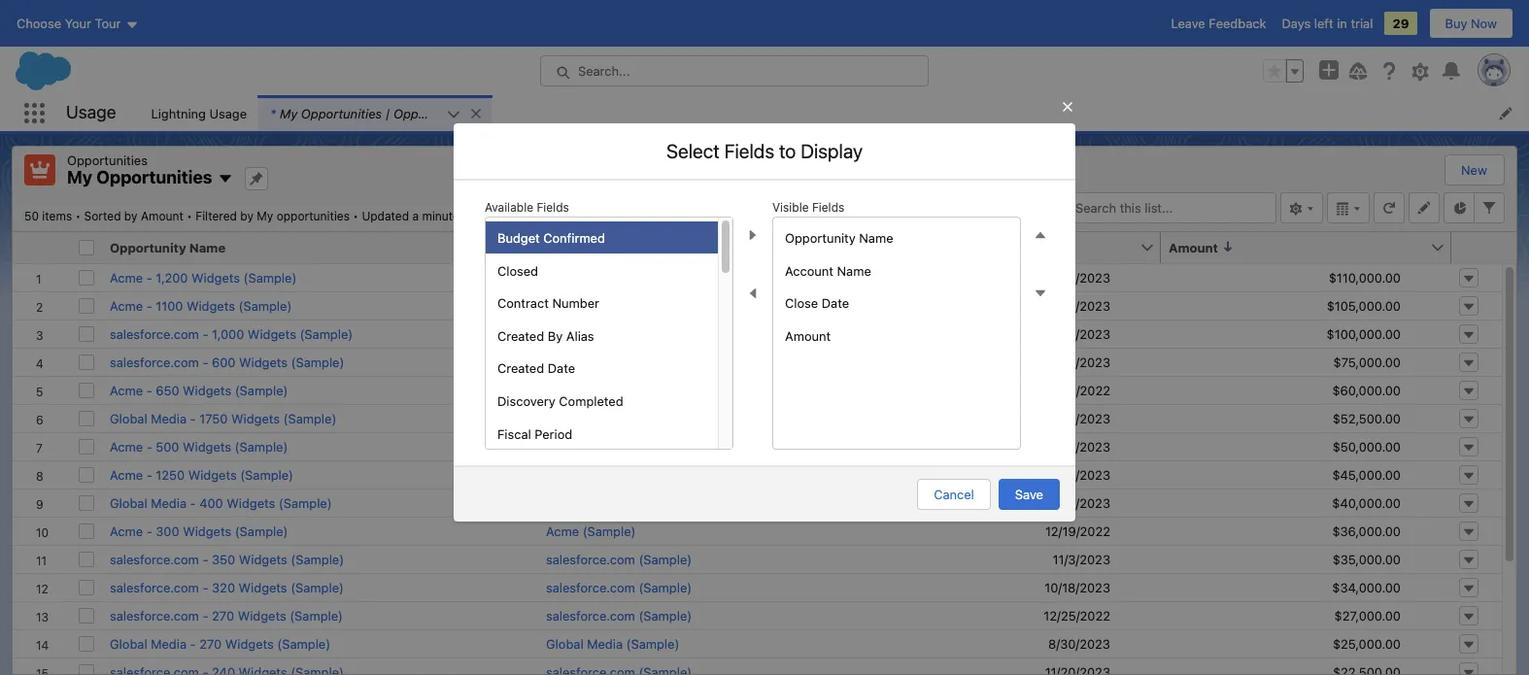 Task type: locate. For each thing, give the bounding box(es) containing it.
1 salesforce.com (sample) link from the top
[[546, 326, 692, 341]]

(sample)
[[243, 270, 297, 285], [239, 298, 292, 313], [583, 298, 636, 313], [300, 326, 353, 341], [639, 326, 692, 341], [291, 354, 344, 370], [639, 354, 692, 370], [235, 382, 288, 398], [583, 382, 636, 398], [283, 410, 336, 426], [626, 410, 679, 426], [235, 439, 288, 454], [583, 439, 636, 454], [240, 467, 293, 482], [583, 467, 636, 482], [279, 495, 332, 511], [235, 523, 288, 539], [583, 523, 636, 539], [291, 551, 344, 567], [639, 551, 692, 567], [291, 579, 344, 595], [639, 579, 692, 595], [290, 608, 343, 623], [639, 608, 692, 623], [277, 636, 330, 651], [626, 636, 679, 651]]

opportunity name for visible fields list box
[[785, 230, 893, 246]]

widgets for 1,200
[[191, 270, 240, 285]]

opportunity name button
[[102, 232, 517, 263]]

acme for acme - 650 widgets (sample) link on the left bottom of page
[[110, 382, 143, 398]]

item number element
[[13, 232, 71, 264]]

4 salesforce.com (sample) from the top
[[546, 579, 692, 595]]

leave feedback link
[[1171, 16, 1266, 31]]

opportunity for "opportunity name" 'button' on the top left of page
[[110, 239, 186, 255]]

2 horizontal spatial amount
[[1169, 239, 1218, 255]]

1 horizontal spatial close date
[[885, 239, 953, 255]]

acme for 2nd acme (sample) link from the top
[[546, 382, 579, 398]]

close
[[885, 239, 920, 255], [785, 296, 818, 311]]

media
[[151, 410, 187, 426], [587, 410, 623, 426], [151, 495, 187, 511], [151, 636, 187, 651], [587, 636, 623, 651]]

usage up my opportunities
[[66, 102, 116, 123]]

1 horizontal spatial amount
[[785, 328, 831, 344]]

widgets down salesforce.com - 320 widgets (sample)
[[238, 608, 286, 623]]

acme (sample) link
[[546, 298, 636, 313], [546, 382, 636, 398], [546, 439, 636, 454], [546, 467, 636, 482], [546, 523, 636, 539]]

1 vertical spatial 9/20/2023
[[1049, 326, 1110, 341]]

alias
[[566, 328, 594, 344]]

1 vertical spatial account
[[785, 263, 833, 278]]

1 vertical spatial close date
[[785, 296, 849, 311]]

opportunity name element
[[102, 232, 550, 264]]

1 horizontal spatial my
[[257, 208, 273, 223]]

media for 270
[[151, 636, 187, 651]]

number
[[552, 296, 599, 311]]

new
[[1461, 162, 1487, 178]]

8/30/2023
[[1048, 636, 1110, 651]]

salesforce.com (sample) for salesforce.com - 320 widgets (sample)
[[546, 579, 692, 595]]

widgets down acme - 1,200 widgets (sample)
[[187, 298, 235, 313]]

account right budget
[[546, 239, 598, 255]]

5 acme (sample) from the top
[[546, 523, 636, 539]]

widgets right 350
[[239, 551, 287, 567]]

- left '1250'
[[146, 467, 152, 482]]

0 horizontal spatial account name
[[546, 239, 637, 255]]

- left 320
[[202, 579, 208, 595]]

account inside visible fields list box
[[785, 263, 833, 278]]

buy now
[[1445, 16, 1497, 31]]

account name
[[546, 239, 637, 255], [785, 263, 871, 278]]

2 vertical spatial date
[[548, 361, 575, 376]]

list containing lightning usage
[[139, 95, 1529, 131]]

opportunity inside 'button'
[[110, 239, 186, 255]]

- left 600
[[202, 354, 208, 370]]

widgets right 1750
[[231, 410, 280, 426]]

- for 270
[[202, 608, 208, 623]]

fields up budget confirmed
[[537, 200, 569, 214]]

opportunity down the visible fields
[[785, 230, 856, 246]]

fields left 'to'
[[724, 139, 774, 162]]

3/22/2023
[[1049, 354, 1110, 370]]

fields for visible
[[812, 200, 845, 214]]

acme (sample) for acme - 1250 widgets (sample)
[[546, 467, 636, 482]]

2 horizontal spatial •
[[353, 208, 358, 223]]

- left 1750
[[190, 410, 196, 426]]

1 horizontal spatial usage
[[209, 105, 247, 121]]

1 acme (sample) from the top
[[546, 298, 636, 313]]

created down the contract
[[497, 328, 544, 344]]

0 vertical spatial amount
[[141, 208, 183, 223]]

salesforce.com for salesforce.com - 270 widgets (sample) link
[[110, 608, 199, 623]]

leave
[[1171, 16, 1205, 31]]

0 horizontal spatial my
[[67, 167, 92, 187]]

- left 650
[[146, 382, 152, 398]]

1 horizontal spatial fields
[[724, 139, 774, 162]]

action element
[[1451, 232, 1502, 264]]

global for 270
[[110, 636, 147, 651]]

0 vertical spatial close
[[885, 239, 920, 255]]

salesforce.com for 1st salesforce.com (sample) "link" from the top of the my opportunities grid
[[546, 326, 635, 341]]

2 acme (sample) link from the top
[[546, 382, 636, 398]]

cell
[[71, 232, 102, 264], [538, 488, 877, 516]]

4 salesforce.com (sample) link from the top
[[546, 579, 692, 595]]

*
[[270, 105, 276, 121]]

salesforce.com
[[110, 326, 199, 341], [546, 326, 635, 341], [110, 354, 199, 370], [546, 354, 635, 370], [110, 551, 199, 567], [546, 551, 635, 567], [110, 579, 199, 595], [546, 579, 635, 595], [110, 608, 199, 623], [546, 608, 635, 623]]

close date inside visible fields list box
[[785, 296, 849, 311]]

9/20/2023
[[1049, 298, 1110, 313], [1049, 326, 1110, 341]]

1 created from the top
[[497, 328, 544, 344]]

• left filtered
[[187, 208, 192, 223]]

acme - 1250 widgets (sample) link
[[110, 467, 293, 482]]

salesforce.com - 1,000 widgets (sample) link
[[110, 326, 353, 341]]

name inside 'button'
[[189, 239, 226, 255]]

- for 300
[[146, 523, 152, 539]]

- for 500
[[146, 439, 152, 454]]

-
[[146, 270, 152, 285], [146, 298, 152, 313], [202, 326, 208, 341], [202, 354, 208, 370], [146, 382, 152, 398], [190, 410, 196, 426], [146, 439, 152, 454], [146, 467, 152, 482], [190, 495, 196, 511], [146, 523, 152, 539], [202, 551, 208, 567], [202, 579, 208, 595], [202, 608, 208, 623], [190, 636, 196, 651]]

opportunity name inside 'button'
[[110, 239, 226, 255]]

my right * on the left of page
[[280, 105, 298, 121]]

widgets up acme - 1100 widgets (sample) link
[[191, 270, 240, 285]]

1 • from the left
[[75, 208, 81, 223]]

group
[[1263, 59, 1304, 83]]

0 vertical spatial my
[[280, 105, 298, 121]]

filtered
[[196, 208, 237, 223]]

widgets up 400 at left bottom
[[188, 467, 237, 482]]

save button
[[999, 478, 1060, 510]]

widgets right 320
[[239, 579, 287, 595]]

0 vertical spatial close date
[[885, 239, 953, 255]]

0 vertical spatial 9/20/2023
[[1049, 298, 1110, 313]]

0 vertical spatial global media (sample)
[[546, 410, 679, 426]]

1 horizontal spatial account name
[[785, 263, 871, 278]]

fields right visible
[[812, 200, 845, 214]]

0 vertical spatial cell
[[71, 232, 102, 264]]

12/25/2022
[[1044, 608, 1110, 623]]

account down the visible fields
[[785, 263, 833, 278]]

account inside button
[[546, 239, 598, 255]]

opportunity up 1,200
[[110, 239, 186, 255]]

50 items • sorted by amount • filtered by my opportunities • updated a minute ago
[[24, 208, 483, 223]]

270
[[212, 608, 234, 623], [199, 636, 222, 651]]

2 horizontal spatial my
[[280, 105, 298, 121]]

action image
[[1451, 232, 1502, 263]]

0 horizontal spatial close
[[785, 296, 818, 311]]

2 created from the top
[[497, 361, 544, 376]]

acme (sample) for acme - 1100 widgets (sample)
[[546, 298, 636, 313]]

- left 300
[[146, 523, 152, 539]]

widgets for 650
[[183, 382, 231, 398]]

0 horizontal spatial fields
[[537, 200, 569, 214]]

opportunities right |
[[393, 105, 474, 121]]

salesforce.com - 600 widgets (sample) link
[[110, 354, 344, 370]]

1 vertical spatial created
[[497, 361, 544, 376]]

2 salesforce.com (sample) link from the top
[[546, 354, 692, 370]]

widgets for 500
[[183, 439, 231, 454]]

completed
[[559, 393, 623, 409]]

my left the 'opportunities'
[[257, 208, 273, 223]]

1 horizontal spatial date
[[822, 296, 849, 311]]

list item
[[258, 95, 492, 131]]

2 vertical spatial amount
[[785, 328, 831, 344]]

1 global media (sample) from the top
[[546, 410, 679, 426]]

acme - 300 widgets (sample) link
[[110, 523, 288, 539]]

close date button
[[877, 232, 1140, 263]]

widgets for 1100
[[187, 298, 235, 313]]

1,200
[[156, 270, 188, 285]]

widgets right 600
[[239, 354, 288, 370]]

created
[[497, 328, 544, 344], [497, 361, 544, 376]]

widgets for 270
[[238, 608, 286, 623]]

9/20/2023 up 3/22/2023 at the bottom right of the page
[[1049, 326, 1110, 341]]

270 down salesforce.com - 270 widgets (sample)
[[199, 636, 222, 651]]

close date element
[[877, 232, 1173, 264]]

350
[[212, 551, 235, 567]]

widgets right 400 at left bottom
[[227, 495, 275, 511]]

270 down 320
[[212, 608, 234, 623]]

2 horizontal spatial date
[[923, 239, 953, 255]]

salesforce.com (sample) link for salesforce.com - 350 widgets (sample)
[[546, 551, 692, 567]]

account name up number
[[546, 239, 637, 255]]

9/20/2023 down 10/24/2023
[[1049, 298, 1110, 313]]

12/19/2022
[[1045, 523, 1110, 539]]

widgets for 320
[[239, 579, 287, 595]]

- for 1,000
[[202, 326, 208, 341]]

text default image
[[469, 107, 483, 120]]

sorted
[[84, 208, 121, 223]]

0 horizontal spatial opportunity name
[[110, 239, 226, 255]]

3 salesforce.com (sample) link from the top
[[546, 551, 692, 567]]

salesforce.com - 350 widgets (sample)
[[110, 551, 344, 567]]

1 9/20/2023 from the top
[[1049, 298, 1110, 313]]

contract number
[[497, 296, 599, 311]]

1 horizontal spatial opportunity
[[785, 230, 856, 246]]

created date
[[497, 361, 575, 376]]

global media (sample)
[[546, 410, 679, 426], [546, 636, 679, 651]]

0 horizontal spatial date
[[548, 361, 575, 376]]

2 horizontal spatial fields
[[812, 200, 845, 214]]

opportunity name down the visible fields
[[785, 230, 893, 246]]

my opportunities
[[67, 167, 212, 187]]

opportunities left |
[[301, 105, 382, 121]]

opportunity name up 1,200
[[110, 239, 226, 255]]

salesforce.com for salesforce.com (sample) "link" for salesforce.com - 270 widgets (sample)
[[546, 608, 635, 623]]

1 horizontal spatial •
[[187, 208, 192, 223]]

- up global media - 270 widgets (sample)
[[202, 608, 208, 623]]

leave feedback
[[1171, 16, 1266, 31]]

display
[[801, 139, 863, 162]]

$75,000.00
[[1333, 354, 1401, 370]]

search...
[[578, 63, 630, 79]]

my
[[280, 105, 298, 121], [67, 167, 92, 187], [257, 208, 273, 223]]

1 vertical spatial global media (sample)
[[546, 636, 679, 651]]

1 vertical spatial my
[[67, 167, 92, 187]]

0 horizontal spatial cell
[[71, 232, 102, 264]]

5 salesforce.com (sample) link from the top
[[546, 608, 692, 623]]

by right filtered
[[240, 208, 253, 223]]

widgets down 400 at left bottom
[[183, 523, 231, 539]]

- for 350
[[202, 551, 208, 567]]

4 acme (sample) from the top
[[546, 467, 636, 482]]

updated
[[362, 208, 409, 223]]

- left 500
[[146, 439, 152, 454]]

opportunity name inside visible fields list box
[[785, 230, 893, 246]]

fiscal
[[497, 426, 531, 442]]

name for "opportunity name" 'button' on the top left of page
[[189, 239, 226, 255]]

amount button
[[1161, 232, 1430, 263]]

5 acme (sample) link from the top
[[546, 523, 636, 539]]

5 salesforce.com (sample) from the top
[[546, 608, 692, 623]]

4 acme (sample) link from the top
[[546, 467, 636, 482]]

opportunities
[[301, 105, 382, 121], [393, 105, 474, 121], [67, 153, 148, 168], [96, 167, 212, 187]]

0 horizontal spatial by
[[124, 208, 137, 223]]

0 vertical spatial account name
[[546, 239, 637, 255]]

3 acme (sample) from the top
[[546, 439, 636, 454]]

fields for select
[[724, 139, 774, 162]]

0 vertical spatial created
[[497, 328, 544, 344]]

acme for acme - 500 widgets (sample) 'link'
[[110, 439, 143, 454]]

3 salesforce.com (sample) from the top
[[546, 551, 692, 567]]

0 horizontal spatial amount
[[141, 208, 183, 223]]

opportunities up my opportunities status
[[96, 167, 212, 187]]

account
[[546, 239, 598, 255], [785, 263, 833, 278]]

0 horizontal spatial •
[[75, 208, 81, 223]]

created up the discovery
[[497, 361, 544, 376]]

by right sorted
[[124, 208, 137, 223]]

1 horizontal spatial close
[[885, 239, 920, 255]]

1100
[[156, 298, 183, 313]]

0 vertical spatial account
[[546, 239, 598, 255]]

salesforce.com for salesforce.com - 1,000 widgets (sample) link
[[110, 326, 199, 341]]

- left 1100 at the left of page
[[146, 298, 152, 313]]

global
[[110, 410, 147, 426], [546, 410, 584, 426], [110, 495, 147, 511], [110, 636, 147, 651], [546, 636, 584, 651]]

my up "items"
[[67, 167, 92, 187]]

opportunities up sorted
[[67, 153, 148, 168]]

1 acme (sample) link from the top
[[546, 298, 636, 313]]

buy
[[1445, 16, 1467, 31]]

2 vertical spatial my
[[257, 208, 273, 223]]

acme (sample) for acme - 500 widgets (sample)
[[546, 439, 636, 454]]

1 vertical spatial account name
[[785, 263, 871, 278]]

1 salesforce.com (sample) from the top
[[546, 326, 692, 341]]

1 by from the left
[[124, 208, 137, 223]]

salesforce.com (sample)
[[546, 326, 692, 341], [546, 354, 692, 370], [546, 551, 692, 567], [546, 579, 692, 595], [546, 608, 692, 623]]

list
[[139, 95, 1529, 131]]

account name down the visible fields
[[785, 263, 871, 278]]

• right "items"
[[75, 208, 81, 223]]

1 horizontal spatial opportunity name
[[785, 230, 893, 246]]

$110,000.00
[[1329, 270, 1401, 285]]

None search field
[[1043, 192, 1276, 223]]

created for created by alias
[[497, 328, 544, 344]]

name inside button
[[601, 239, 637, 255]]

1 horizontal spatial by
[[240, 208, 253, 223]]

1 vertical spatial date
[[822, 296, 849, 311]]

account name inside visible fields list box
[[785, 263, 871, 278]]

lightning usage
[[151, 105, 247, 121]]

widgets right 1,000
[[248, 326, 296, 341]]

- left 1,200
[[146, 270, 152, 285]]

3 acme (sample) link from the top
[[546, 439, 636, 454]]

widgets for 1,000
[[248, 326, 296, 341]]

0 horizontal spatial account
[[546, 239, 598, 255]]

widgets up acme - 1250 widgets (sample) link
[[183, 439, 231, 454]]

0 horizontal spatial opportunity
[[110, 239, 186, 255]]

650
[[156, 382, 179, 398]]

opportunity inside visible fields list box
[[785, 230, 856, 246]]

- left 1,000
[[202, 326, 208, 341]]

salesforce.com (sample) link for salesforce.com - 320 widgets (sample)
[[546, 579, 692, 595]]

- for 600
[[202, 354, 208, 370]]

$52,500.00
[[1333, 410, 1401, 426]]

0 vertical spatial date
[[923, 239, 953, 255]]

lightning usage link
[[139, 95, 258, 131]]

0 horizontal spatial close date
[[785, 296, 849, 311]]

1 vertical spatial amount
[[1169, 239, 1218, 255]]

amount
[[141, 208, 183, 223], [1169, 239, 1218, 255], [785, 328, 831, 344]]

list item containing *
[[258, 95, 492, 131]]

select
[[666, 139, 720, 162]]

• left updated
[[353, 208, 358, 223]]

400
[[199, 495, 223, 511]]

- left 350
[[202, 551, 208, 567]]

global for 1750
[[110, 410, 147, 426]]

1 vertical spatial close
[[785, 296, 818, 311]]

1 horizontal spatial account
[[785, 263, 833, 278]]

usage left * on the left of page
[[209, 105, 247, 121]]

acme for acme - 1100 widgets (sample) link
[[110, 298, 143, 313]]

date
[[923, 239, 953, 255], [822, 296, 849, 311], [548, 361, 575, 376]]

my opportunities grid
[[13, 232, 1502, 675]]

widgets up 1750
[[183, 382, 231, 398]]

1 horizontal spatial cell
[[538, 488, 877, 516]]



Task type: vqa. For each thing, say whether or not it's contained in the screenshot.
Usage
yes



Task type: describe. For each thing, give the bounding box(es) containing it.
opportunity name for "opportunity name" 'button' on the top left of page
[[110, 239, 226, 255]]

$25,000.00
[[1333, 636, 1401, 651]]

acme - 1,200 widgets (sample) link
[[110, 270, 297, 285]]

acme (sample) link for acme - 1100 widgets (sample)
[[546, 298, 636, 313]]

$40,000.00
[[1332, 495, 1401, 511]]

acme - 1250 widgets (sample)
[[110, 467, 293, 482]]

fiscal period
[[497, 426, 572, 442]]

widgets for 1250
[[188, 467, 237, 482]]

media for 400
[[151, 495, 187, 511]]

acme for acme - 300 widgets (sample) link
[[110, 523, 143, 539]]

- down salesforce.com - 270 widgets (sample)
[[190, 636, 196, 651]]

now
[[1471, 16, 1497, 31]]

Search My Opportunities list view. search field
[[1043, 192, 1276, 223]]

lightning
[[151, 105, 206, 121]]

visible fields list box
[[773, 221, 1020, 351]]

widgets for 600
[[239, 354, 288, 370]]

amount element
[[1161, 232, 1463, 264]]

period
[[535, 426, 572, 442]]

- left 400 at left bottom
[[190, 495, 196, 511]]

0 vertical spatial 270
[[212, 608, 234, 623]]

account name button
[[538, 232, 856, 263]]

fields for available
[[537, 200, 569, 214]]

$34,000.00
[[1332, 579, 1401, 595]]

2 9/20/2023 from the top
[[1049, 326, 1110, 341]]

amount inside visible fields list box
[[785, 328, 831, 344]]

acme - 500 widgets (sample)
[[110, 439, 288, 454]]

acme - 300 widgets (sample)
[[110, 523, 288, 539]]

10/24/2023
[[1043, 270, 1110, 285]]

acme - 500 widgets (sample) link
[[110, 439, 288, 454]]

- for 320
[[202, 579, 208, 595]]

my opportunities|opportunities|list view element
[[12, 146, 1517, 675]]

salesforce.com for salesforce.com (sample) "link" associated with salesforce.com - 320 widgets (sample)
[[546, 579, 635, 595]]

3 • from the left
[[353, 208, 358, 223]]

available
[[485, 200, 533, 214]]

acme for acme (sample) link for acme - 1100 widgets (sample)
[[546, 298, 579, 313]]

in
[[1337, 16, 1347, 31]]

discovery
[[497, 393, 555, 409]]

10/18/2023
[[1045, 579, 1110, 595]]

new button
[[1446, 155, 1503, 185]]

ago
[[463, 208, 483, 223]]

global media - 270 widgets (sample) link
[[110, 636, 330, 651]]

acme - 650 widgets (sample) link
[[110, 382, 288, 398]]

date inside visible fields list box
[[822, 296, 849, 311]]

by
[[548, 328, 563, 344]]

days left in trial
[[1282, 16, 1373, 31]]

name for visible fields list box
[[859, 230, 893, 246]]

salesforce.com (sample) link for salesforce.com - 270 widgets (sample)
[[546, 608, 692, 623]]

600
[[212, 354, 236, 370]]

date inside available fields list box
[[548, 361, 575, 376]]

name for account name button
[[601, 239, 637, 255]]

account name element
[[538, 232, 889, 264]]

* my opportunities | opportunities
[[270, 105, 474, 121]]

my inside list item
[[280, 105, 298, 121]]

widgets for 300
[[183, 523, 231, 539]]

acme - 650 widgets (sample)
[[110, 382, 288, 398]]

opportunity for visible fields list box
[[785, 230, 856, 246]]

300
[[156, 523, 179, 539]]

1750
[[199, 410, 228, 426]]

date inside button
[[923, 239, 953, 255]]

global media - 400 widgets (sample)
[[110, 495, 332, 511]]

11/3/2023
[[1053, 551, 1110, 567]]

2 • from the left
[[187, 208, 192, 223]]

9/26/2022
[[1049, 382, 1110, 398]]

global media - 400 widgets (sample) link
[[110, 495, 332, 511]]

acme (sample) for acme - 300 widgets (sample)
[[546, 523, 636, 539]]

$60,000.00
[[1332, 382, 1401, 398]]

available fields
[[485, 200, 569, 214]]

trial
[[1351, 16, 1373, 31]]

salesforce.com - 1,000 widgets (sample)
[[110, 326, 353, 341]]

acme for acme (sample) link related to acme - 500 widgets (sample)
[[546, 439, 579, 454]]

display as table image
[[1327, 192, 1370, 223]]

acme - 1100 widgets (sample)
[[110, 298, 292, 313]]

1 vertical spatial 270
[[199, 636, 222, 651]]

created for created date
[[497, 361, 544, 376]]

10/17/2023
[[1046, 495, 1110, 511]]

account name inside button
[[546, 239, 637, 255]]

global media (sample) link
[[546, 636, 679, 651]]

days
[[1282, 16, 1311, 31]]

my opportunities status
[[24, 208, 362, 223]]

50
[[24, 208, 39, 223]]

contract
[[497, 296, 549, 311]]

visible
[[772, 200, 809, 214]]

1,000
[[212, 326, 244, 341]]

select fields to display
[[666, 139, 863, 162]]

acme (sample) link for acme - 1250 widgets (sample)
[[546, 467, 636, 482]]

item number image
[[13, 232, 71, 263]]

acme for acme - 1,200 widgets (sample) link
[[110, 270, 143, 285]]

salesforce.com for salesforce.com - 350 widgets (sample) salesforce.com (sample) "link"
[[546, 551, 635, 567]]

amount inside button
[[1169, 239, 1218, 255]]

close date inside button
[[885, 239, 953, 255]]

created by alias
[[497, 328, 594, 344]]

- for 1250
[[146, 467, 152, 482]]

global media - 1750 widgets (sample) link
[[110, 410, 336, 426]]

$36,000.00
[[1332, 523, 1401, 539]]

salesforce.com - 270 widgets (sample) link
[[110, 608, 343, 623]]

1 vertical spatial cell
[[538, 488, 877, 516]]

$35,000.00
[[1333, 551, 1401, 567]]

salesforce.com - 320 widgets (sample)
[[110, 579, 344, 595]]

widgets for 350
[[239, 551, 287, 567]]

$27,000.00
[[1334, 608, 1401, 623]]

2 global media (sample) from the top
[[546, 636, 679, 651]]

left
[[1314, 16, 1333, 31]]

salesforce.com for salesforce.com - 320 widgets (sample) link
[[110, 579, 199, 595]]

buy now button
[[1429, 8, 1514, 39]]

29
[[1393, 16, 1409, 31]]

items
[[42, 208, 72, 223]]

salesforce.com for fourth salesforce.com (sample) "link" from the bottom of the my opportunities grid
[[546, 354, 635, 370]]

minute
[[422, 208, 459, 223]]

salesforce.com for salesforce.com - 350 widgets (sample) link
[[110, 551, 199, 567]]

confirmed
[[543, 230, 605, 246]]

- for 650
[[146, 382, 152, 398]]

acme for acme - 1250 widgets (sample) link
[[110, 467, 143, 482]]

- for 1100
[[146, 298, 152, 313]]

10/6/2023
[[1050, 410, 1110, 426]]

budget confirmed
[[497, 230, 605, 246]]

acme for acme (sample) link corresponding to acme - 1250 widgets (sample)
[[546, 467, 579, 482]]

visible fields
[[772, 200, 845, 214]]

media for 1750
[[151, 410, 187, 426]]

widgets down salesforce.com - 270 widgets (sample)
[[225, 636, 274, 651]]

- for 1,200
[[146, 270, 152, 285]]

salesforce.com for salesforce.com - 600 widgets (sample) link
[[110, 354, 199, 370]]

salesforce.com (sample) for salesforce.com - 350 widgets (sample)
[[546, 551, 692, 567]]

2 salesforce.com (sample) from the top
[[546, 354, 692, 370]]

10/2/2023
[[1051, 467, 1110, 482]]

save
[[1015, 486, 1043, 502]]

acme (sample) link for acme - 500 widgets (sample)
[[546, 439, 636, 454]]

salesforce.com (sample) for salesforce.com - 270 widgets (sample)
[[546, 608, 692, 623]]

global media - 270 widgets (sample)
[[110, 636, 330, 651]]

acme (sample) link for acme - 300 widgets (sample)
[[546, 523, 636, 539]]

$105,000.00
[[1327, 298, 1401, 313]]

list view controls image
[[1280, 192, 1323, 223]]

usage inside list
[[209, 105, 247, 121]]

close inside button
[[885, 239, 920, 255]]

$50,000.00
[[1333, 439, 1401, 454]]

|
[[385, 105, 390, 121]]

salesforce.com - 320 widgets (sample) link
[[110, 579, 344, 595]]

acme for acme (sample) link related to acme - 300 widgets (sample)
[[546, 523, 579, 539]]

320
[[212, 579, 235, 595]]

available fields list box
[[486, 221, 718, 675]]

closed
[[497, 263, 538, 278]]

$100,000.00
[[1327, 326, 1401, 341]]

2 acme (sample) from the top
[[546, 382, 636, 398]]

search... button
[[540, 55, 929, 86]]

close inside visible fields list box
[[785, 296, 818, 311]]

salesforce.com - 350 widgets (sample) link
[[110, 551, 344, 567]]

2 by from the left
[[240, 208, 253, 223]]

0 horizontal spatial usage
[[66, 102, 116, 123]]

global for 400
[[110, 495, 147, 511]]



